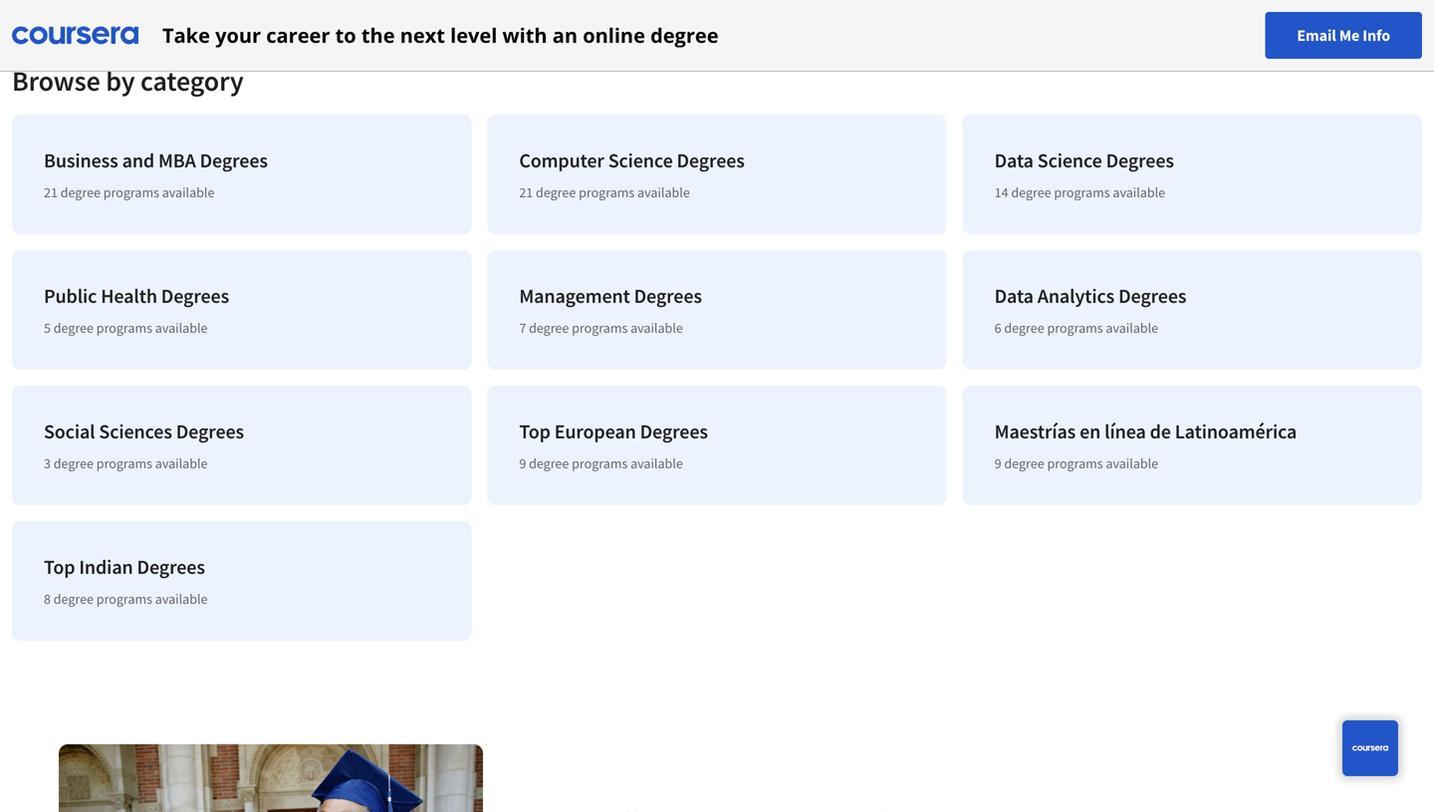 Task type: describe. For each thing, give the bounding box(es) containing it.
public health degrees
[[44, 283, 229, 308]]

7 degree programs available
[[519, 319, 683, 337]]

programs for public health degrees
[[96, 319, 152, 337]]

data analytics degrees
[[995, 283, 1187, 308]]

business
[[44, 148, 118, 173]]

career
[[266, 21, 330, 49]]

mba
[[158, 148, 196, 173]]

list containing business and mba degrees
[[4, 107, 1431, 649]]

programs for computer science degrees
[[579, 183, 635, 201]]

me
[[1340, 25, 1360, 45]]

health
[[101, 283, 157, 308]]

your
[[215, 21, 261, 49]]

available for top indian degrees
[[155, 590, 208, 608]]

data for data science degrees
[[995, 148, 1034, 173]]

computer science degrees
[[519, 148, 745, 173]]

degrees for data science degrees
[[1107, 148, 1175, 173]]

degree for maestrías en línea de latinoamérica
[[1005, 454, 1045, 472]]

21 degree programs available for and
[[44, 183, 215, 201]]

latinoamérica
[[1175, 419, 1298, 444]]

available for data analytics degrees
[[1106, 319, 1159, 337]]

programs for maestrías en línea de latinoamérica
[[1048, 454, 1104, 472]]

available for social sciences degrees
[[155, 454, 208, 472]]

degrees for computer science degrees
[[677, 148, 745, 173]]

social sciences degrees
[[44, 419, 244, 444]]

indian
[[79, 554, 133, 579]]

the
[[362, 21, 395, 49]]

top indian degrees
[[44, 554, 205, 579]]

available for public health degrees
[[155, 319, 208, 337]]

programs for top indian degrees
[[96, 590, 152, 608]]

by
[[106, 63, 135, 98]]

14
[[995, 183, 1009, 201]]

degree for data analytics degrees
[[1005, 319, 1045, 337]]

21 for business
[[44, 183, 58, 201]]

5
[[44, 319, 51, 337]]

5 degree programs available
[[44, 319, 208, 337]]

top european degrees
[[519, 419, 708, 444]]

available for top european degrees
[[631, 454, 683, 472]]

programs for social sciences degrees
[[96, 454, 152, 472]]

línea
[[1105, 419, 1147, 444]]

take your career to the next level with an online degree
[[162, 21, 719, 49]]

21 degree programs available for science
[[519, 183, 690, 201]]

science for data
[[1038, 148, 1103, 173]]

browse by category
[[12, 63, 244, 98]]

available for maestrías en línea de latinoamérica
[[1106, 454, 1159, 472]]

en
[[1080, 419, 1101, 444]]

category
[[140, 63, 244, 98]]

coursera image
[[12, 19, 138, 51]]

management
[[519, 283, 630, 308]]

info
[[1363, 25, 1391, 45]]

available for management degrees
[[631, 319, 683, 337]]

degree for data science degrees
[[1012, 183, 1052, 201]]

top for top european degrees
[[519, 419, 551, 444]]

degree for top indian degrees
[[54, 590, 94, 608]]

an
[[553, 21, 578, 49]]



Task type: locate. For each thing, give the bounding box(es) containing it.
1 data from the top
[[995, 148, 1034, 173]]

degree down european
[[529, 454, 569, 472]]

programs down computer science degrees
[[579, 183, 635, 201]]

de
[[1150, 419, 1172, 444]]

to
[[335, 21, 356, 49]]

2 9 from the left
[[995, 454, 1002, 472]]

browse
[[12, 63, 100, 98]]

science
[[608, 148, 673, 173], [1038, 148, 1103, 173]]

1 horizontal spatial top
[[519, 419, 551, 444]]

9 degree programs available down en
[[995, 454, 1159, 472]]

9 down the top european degrees
[[519, 454, 526, 472]]

0 vertical spatial top
[[519, 419, 551, 444]]

data for data analytics degrees
[[995, 283, 1034, 308]]

9
[[519, 454, 526, 472], [995, 454, 1002, 472]]

degree down computer
[[536, 183, 576, 201]]

9 degree programs available for european
[[519, 454, 683, 472]]

top for top indian degrees
[[44, 554, 75, 579]]

degree for computer science degrees
[[536, 183, 576, 201]]

degrees for top european degrees
[[640, 419, 708, 444]]

1 horizontal spatial science
[[1038, 148, 1103, 173]]

degree down maestrías
[[1005, 454, 1045, 472]]

degree for public health degrees
[[54, 319, 94, 337]]

available down management degrees
[[631, 319, 683, 337]]

programs down and
[[103, 183, 159, 201]]

programs down european
[[572, 454, 628, 472]]

21 degree programs available down and
[[44, 183, 215, 201]]

degree right 7
[[529, 319, 569, 337]]

6
[[995, 319, 1002, 337]]

programs down analytics
[[1048, 319, 1104, 337]]

science up 14 degree programs available
[[1038, 148, 1103, 173]]

email
[[1298, 25, 1337, 45]]

programs down management degrees
[[572, 319, 628, 337]]

degree
[[651, 21, 719, 49], [60, 183, 101, 201], [536, 183, 576, 201], [1012, 183, 1052, 201], [54, 319, 94, 337], [529, 319, 569, 337], [1005, 319, 1045, 337], [54, 454, 94, 472], [529, 454, 569, 472], [1005, 454, 1045, 472], [54, 590, 94, 608]]

next
[[400, 21, 445, 49]]

european
[[555, 419, 636, 444]]

1 horizontal spatial 9
[[995, 454, 1002, 472]]

programs for management degrees
[[572, 319, 628, 337]]

21 degree programs available down computer science degrees
[[519, 183, 690, 201]]

programs down data science degrees
[[1055, 183, 1111, 201]]

21 down computer
[[519, 183, 533, 201]]

data up 6
[[995, 283, 1034, 308]]

degrees for social sciences degrees
[[176, 419, 244, 444]]

1 horizontal spatial 21 degree programs available
[[519, 183, 690, 201]]

programs down health
[[96, 319, 152, 337]]

science for computer
[[608, 148, 673, 173]]

management degrees
[[519, 283, 702, 308]]

degree right 6
[[1005, 319, 1045, 337]]

maestrías en línea de latinoamérica
[[995, 419, 1298, 444]]

programs down en
[[1048, 454, 1104, 472]]

0 horizontal spatial science
[[608, 148, 673, 173]]

2 9 degree programs available from the left
[[995, 454, 1159, 472]]

0 horizontal spatial 21 degree programs available
[[44, 183, 215, 201]]

2 science from the left
[[1038, 148, 1103, 173]]

degree right 14
[[1012, 183, 1052, 201]]

available for computer science degrees
[[638, 183, 690, 201]]

1 9 from the left
[[519, 454, 526, 472]]

and
[[122, 148, 155, 173]]

degree right 8
[[54, 590, 94, 608]]

degrees for top indian degrees
[[137, 554, 205, 579]]

list
[[4, 107, 1431, 649]]

available down data analytics degrees
[[1106, 319, 1159, 337]]

computer
[[519, 148, 605, 173]]

21 for computer
[[519, 183, 533, 201]]

1 vertical spatial top
[[44, 554, 75, 579]]

degree right online
[[651, 21, 719, 49]]

programs for data science degrees
[[1055, 183, 1111, 201]]

social
[[44, 419, 95, 444]]

3 degree programs available
[[44, 454, 208, 472]]

programs down sciences
[[96, 454, 152, 472]]

available
[[162, 183, 215, 201], [638, 183, 690, 201], [1113, 183, 1166, 201], [155, 319, 208, 337], [631, 319, 683, 337], [1106, 319, 1159, 337], [155, 454, 208, 472], [631, 454, 683, 472], [1106, 454, 1159, 472], [155, 590, 208, 608]]

0 horizontal spatial 9
[[519, 454, 526, 472]]

9 down maestrías
[[995, 454, 1002, 472]]

14 degree programs available
[[995, 183, 1166, 201]]

available down social sciences degrees on the bottom left of the page
[[155, 454, 208, 472]]

1 9 degree programs available from the left
[[519, 454, 683, 472]]

email me info
[[1298, 25, 1391, 45]]

data science degrees
[[995, 148, 1175, 173]]

available down public health degrees
[[155, 319, 208, 337]]

top left european
[[519, 419, 551, 444]]

degree for top european degrees
[[529, 454, 569, 472]]

degree down business at the top of the page
[[60, 183, 101, 201]]

6 degree programs available
[[995, 319, 1159, 337]]

9 for maestrías
[[995, 454, 1002, 472]]

1 science from the left
[[608, 148, 673, 173]]

sciences
[[99, 419, 172, 444]]

0 horizontal spatial top
[[44, 554, 75, 579]]

1 vertical spatial data
[[995, 283, 1034, 308]]

8
[[44, 590, 51, 608]]

7
[[519, 319, 526, 337]]

top
[[519, 419, 551, 444], [44, 554, 75, 579]]

top up 8
[[44, 554, 75, 579]]

email me info button
[[1266, 12, 1423, 59]]

available for data science degrees
[[1113, 183, 1166, 201]]

programs down top indian degrees
[[96, 590, 152, 608]]

degrees
[[200, 148, 268, 173], [677, 148, 745, 173], [1107, 148, 1175, 173], [161, 283, 229, 308], [634, 283, 702, 308], [1119, 283, 1187, 308], [176, 419, 244, 444], [640, 419, 708, 444], [137, 554, 205, 579]]

degree right 5
[[54, 319, 94, 337]]

1 21 from the left
[[44, 183, 58, 201]]

available down top indian degrees
[[155, 590, 208, 608]]

data
[[995, 148, 1034, 173], [995, 283, 1034, 308]]

9 for top
[[519, 454, 526, 472]]

9 degree programs available down european
[[519, 454, 683, 472]]

8 degree programs available
[[44, 590, 208, 608]]

3
[[44, 454, 51, 472]]

degree for business and mba degrees
[[60, 183, 101, 201]]

2 21 degree programs available from the left
[[519, 183, 690, 201]]

0 horizontal spatial 9 degree programs available
[[519, 454, 683, 472]]

0 vertical spatial data
[[995, 148, 1034, 173]]

1 horizontal spatial 9 degree programs available
[[995, 454, 1159, 472]]

programs for data analytics degrees
[[1048, 319, 1104, 337]]

affordable tuition image
[[59, 744, 483, 812]]

degrees for public health degrees
[[161, 283, 229, 308]]

science right computer
[[608, 148, 673, 173]]

0 horizontal spatial 21
[[44, 183, 58, 201]]

available down the línea
[[1106, 454, 1159, 472]]

data up 14
[[995, 148, 1034, 173]]

programs for business and mba degrees
[[103, 183, 159, 201]]

degree for management degrees
[[529, 319, 569, 337]]

available down the top european degrees
[[631, 454, 683, 472]]

21 degree programs available
[[44, 183, 215, 201], [519, 183, 690, 201]]

programs for top european degrees
[[572, 454, 628, 472]]

degree for social sciences degrees
[[54, 454, 94, 472]]

business and mba degrees
[[44, 148, 268, 173]]

2 21 from the left
[[519, 183, 533, 201]]

available for business and mba degrees
[[162, 183, 215, 201]]

maestrías
[[995, 419, 1076, 444]]

level
[[450, 21, 498, 49]]

9 degree programs available for en
[[995, 454, 1159, 472]]

with
[[503, 21, 548, 49]]

programs
[[103, 183, 159, 201], [579, 183, 635, 201], [1055, 183, 1111, 201], [96, 319, 152, 337], [572, 319, 628, 337], [1048, 319, 1104, 337], [96, 454, 152, 472], [572, 454, 628, 472], [1048, 454, 1104, 472], [96, 590, 152, 608]]

21
[[44, 183, 58, 201], [519, 183, 533, 201]]

analytics
[[1038, 283, 1115, 308]]

public
[[44, 283, 97, 308]]

degrees for data analytics degrees
[[1119, 283, 1187, 308]]

take
[[162, 21, 210, 49]]

degree right 3
[[54, 454, 94, 472]]

online
[[583, 21, 646, 49]]

9 degree programs available
[[519, 454, 683, 472], [995, 454, 1159, 472]]

2 data from the top
[[995, 283, 1034, 308]]

1 horizontal spatial 21
[[519, 183, 533, 201]]

available down mba
[[162, 183, 215, 201]]

available down data science degrees
[[1113, 183, 1166, 201]]

21 down business at the top of the page
[[44, 183, 58, 201]]

1 21 degree programs available from the left
[[44, 183, 215, 201]]

available down computer science degrees
[[638, 183, 690, 201]]



Task type: vqa. For each thing, say whether or not it's contained in the screenshot.
the 9
yes



